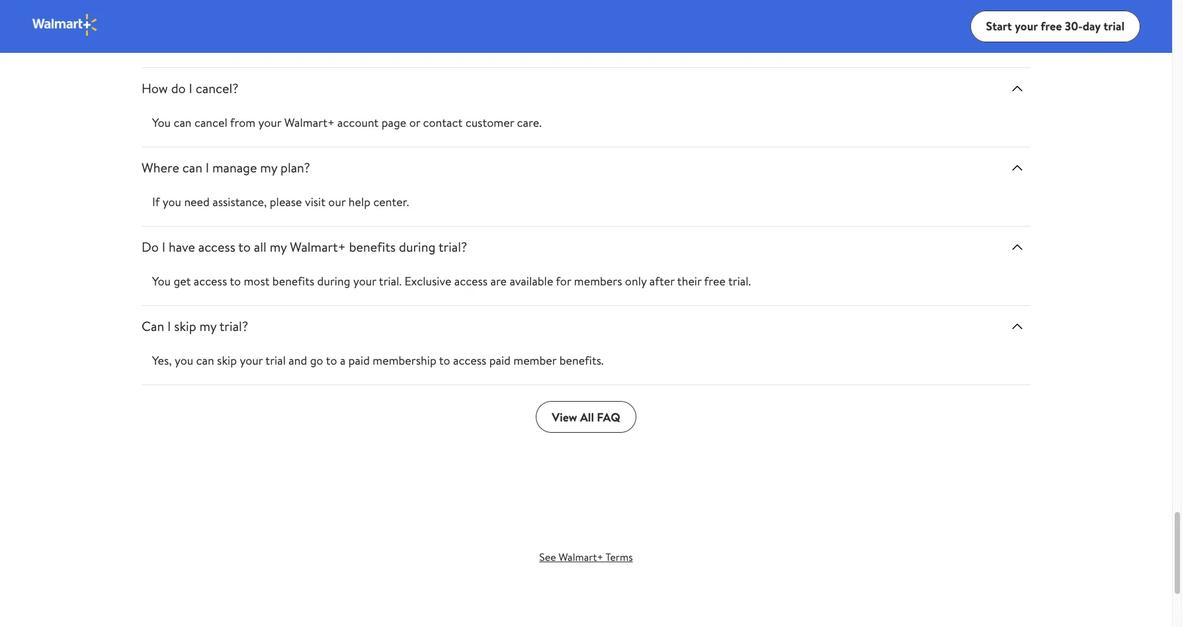 Task type: locate. For each thing, give the bounding box(es) containing it.
assistance,
[[212, 194, 267, 210]]

your inside start your free 30-day trial button
[[1015, 18, 1038, 34]]

a
[[340, 353, 346, 369]]

where can i manage my plan?
[[142, 159, 310, 177]]

0 vertical spatial skip
[[174, 318, 196, 335]]

or
[[409, 114, 420, 131]]

1 vertical spatial you
[[152, 273, 171, 290]]

trial. left exclusive
[[379, 273, 402, 290]]

free left 30- on the top right of the page
[[1041, 18, 1062, 34]]

where can i manage my plan? image
[[1010, 160, 1026, 176]]

trial inside button
[[1104, 18, 1125, 34]]

you down how at the top of the page
[[152, 114, 171, 131]]

walmart+ up plan?
[[284, 114, 335, 131]]

trial? up 'you get access to most benefits during your trial. exclusive access are available for members only after their free trial.'
[[439, 238, 467, 256]]

see
[[539, 550, 556, 565]]

0 horizontal spatial trial.
[[379, 273, 402, 290]]

skip
[[174, 318, 196, 335], [217, 353, 237, 369]]

skip right can
[[174, 318, 196, 335]]

0 horizontal spatial paid
[[348, 353, 370, 369]]

0 horizontal spatial skip
[[174, 318, 196, 335]]

can
[[142, 318, 164, 335]]

you for i
[[175, 353, 193, 369]]

trial?
[[439, 238, 467, 256], [219, 318, 248, 335]]

0 vertical spatial benefits
[[349, 238, 396, 256]]

center.
[[373, 194, 409, 210]]

0 horizontal spatial during
[[317, 273, 350, 290]]

visit
[[305, 194, 326, 210]]

0 vertical spatial can
[[174, 114, 192, 131]]

walmart+ image
[[32, 13, 99, 37]]

1 horizontal spatial free
[[1041, 18, 1062, 34]]

trial right day at the top of page
[[1104, 18, 1125, 34]]

to
[[238, 238, 251, 256], [230, 273, 241, 290], [326, 353, 337, 369], [439, 353, 450, 369]]

day
[[1083, 18, 1101, 34]]

go
[[310, 353, 323, 369]]

my
[[260, 159, 277, 177], [270, 238, 287, 256], [199, 318, 217, 335]]

1 horizontal spatial trial
[[1104, 18, 1125, 34]]

walmart+ right the see
[[559, 550, 603, 565]]

manage
[[212, 159, 257, 177]]

1 vertical spatial benefits
[[272, 273, 314, 290]]

if
[[152, 194, 160, 210]]

trial? down most
[[219, 318, 248, 335]]

care.
[[517, 114, 542, 131]]

and
[[289, 353, 307, 369]]

2 vertical spatial walmart+
[[559, 550, 603, 565]]

1 vertical spatial free
[[704, 273, 726, 290]]

access right get
[[194, 273, 227, 290]]

paid left member
[[489, 353, 511, 369]]

you left get
[[152, 273, 171, 290]]

can left cancel
[[174, 114, 192, 131]]

trial.
[[379, 273, 402, 290], [728, 273, 751, 290]]

trial. right "their"
[[728, 273, 751, 290]]

0 vertical spatial you
[[152, 114, 171, 131]]

0 vertical spatial my
[[260, 159, 277, 177]]

during
[[399, 238, 436, 256], [317, 273, 350, 290]]

free
[[1041, 18, 1062, 34], [704, 273, 726, 290]]

1 vertical spatial walmart+
[[290, 238, 346, 256]]

0 vertical spatial free
[[1041, 18, 1062, 34]]

1 vertical spatial trial?
[[219, 318, 248, 335]]

0 vertical spatial during
[[399, 238, 436, 256]]

during down do i have access to all my walmart+ benefits during trial?
[[317, 273, 350, 290]]

you
[[152, 114, 171, 131], [152, 273, 171, 290]]

walmart+ inside button
[[559, 550, 603, 565]]

skip down 'can i skip my trial?'
[[217, 353, 237, 369]]

paid
[[348, 353, 370, 369], [489, 353, 511, 369]]

cancel?
[[196, 79, 239, 97]]

you
[[163, 194, 181, 210], [175, 353, 193, 369]]

my left plan?
[[260, 159, 277, 177]]

access left member
[[453, 353, 487, 369]]

do
[[171, 79, 186, 97]]

your
[[1015, 18, 1038, 34], [258, 114, 281, 131], [353, 273, 376, 290], [240, 353, 263, 369]]

where
[[142, 159, 179, 177]]

your down the what types of walmart+ plans are available? icon
[[1015, 18, 1038, 34]]

benefits down help
[[349, 238, 396, 256]]

benefits
[[349, 238, 396, 256], [272, 273, 314, 290]]

only
[[625, 273, 647, 290]]

yes,
[[152, 353, 172, 369]]

1 vertical spatial skip
[[217, 353, 237, 369]]

can i skip my trial?
[[142, 318, 248, 335]]

0 horizontal spatial trial?
[[219, 318, 248, 335]]

0 vertical spatial you
[[163, 194, 181, 210]]

all
[[254, 238, 267, 256]]

2 vertical spatial can
[[196, 353, 214, 369]]

trial left and
[[266, 353, 286, 369]]

plan?
[[281, 159, 310, 177]]

can
[[174, 114, 192, 131], [182, 159, 202, 177], [196, 353, 214, 369]]

0 horizontal spatial trial
[[266, 353, 286, 369]]

i
[[189, 79, 193, 97], [206, 159, 209, 177], [162, 238, 166, 256], [167, 318, 171, 335]]

you right yes,
[[175, 353, 193, 369]]

access
[[198, 238, 235, 256], [194, 273, 227, 290], [454, 273, 488, 290], [453, 353, 487, 369]]

0 horizontal spatial free
[[704, 273, 726, 290]]

walmart+ down visit
[[290, 238, 346, 256]]

1 vertical spatial you
[[175, 353, 193, 369]]

do i have access to all my walmart+ benefits during trial? image
[[1010, 240, 1026, 255]]

1 horizontal spatial benefits
[[349, 238, 396, 256]]

1 vertical spatial trial
[[266, 353, 286, 369]]

can down 'can i skip my trial?'
[[196, 353, 214, 369]]

get
[[174, 273, 191, 290]]

walmart+
[[284, 114, 335, 131], [290, 238, 346, 256], [559, 550, 603, 565]]

do i have access to all my walmart+ benefits during trial?
[[142, 238, 467, 256]]

my right can
[[199, 318, 217, 335]]

cancel
[[194, 114, 227, 131]]

start
[[986, 18, 1012, 34]]

are
[[491, 273, 507, 290]]

can for where
[[182, 159, 202, 177]]

during up exclusive
[[399, 238, 436, 256]]

you for how
[[152, 114, 171, 131]]

2 you from the top
[[152, 273, 171, 290]]

1 horizontal spatial paid
[[489, 353, 511, 369]]

1 you from the top
[[152, 114, 171, 131]]

my right all
[[270, 238, 287, 256]]

see walmart+ terms
[[539, 550, 633, 565]]

1 vertical spatial can
[[182, 159, 202, 177]]

your right from
[[258, 114, 281, 131]]

if you need assistance, please visit our help center.
[[152, 194, 409, 210]]

contact
[[423, 114, 463, 131]]

benefits down do i have access to all my walmart+ benefits during trial?
[[272, 273, 314, 290]]

free right "their"
[[704, 273, 726, 290]]

can right where
[[182, 159, 202, 177]]

1 horizontal spatial trial.
[[728, 273, 751, 290]]

for
[[556, 273, 571, 290]]

see walmart+ terms button
[[524, 545, 649, 571]]

1 trial. from the left
[[379, 273, 402, 290]]

to left most
[[230, 273, 241, 290]]

our
[[328, 194, 346, 210]]

what types of walmart+ plans are available? image
[[1010, 1, 1026, 17]]

please
[[270, 194, 302, 210]]

1 horizontal spatial trial?
[[439, 238, 467, 256]]

you right if
[[163, 194, 181, 210]]

paid right a
[[348, 353, 370, 369]]

trial
[[1104, 18, 1125, 34], [266, 353, 286, 369]]

1 horizontal spatial during
[[399, 238, 436, 256]]

0 vertical spatial trial
[[1104, 18, 1125, 34]]

all
[[580, 409, 594, 426]]

free inside button
[[1041, 18, 1062, 34]]



Task type: describe. For each thing, give the bounding box(es) containing it.
exclusive
[[405, 273, 452, 290]]

access right have
[[198, 238, 235, 256]]

you for do
[[152, 273, 171, 290]]

1 vertical spatial during
[[317, 273, 350, 290]]

0 horizontal spatial benefits
[[272, 273, 314, 290]]

help
[[349, 194, 371, 210]]

1 vertical spatial my
[[270, 238, 287, 256]]

terms
[[606, 550, 633, 565]]

your left and
[[240, 353, 263, 369]]

view all faq link
[[536, 402, 636, 433]]

member
[[514, 353, 557, 369]]

page
[[382, 114, 406, 131]]

how
[[142, 79, 168, 97]]

access left are
[[454, 273, 488, 290]]

their
[[677, 273, 702, 290]]

0 vertical spatial walmart+
[[284, 114, 335, 131]]

from
[[230, 114, 255, 131]]

2 paid from the left
[[489, 353, 511, 369]]

1 horizontal spatial skip
[[217, 353, 237, 369]]

can i skip my trial? image
[[1010, 319, 1026, 335]]

most
[[244, 273, 270, 290]]

how do i cancel? image
[[1010, 81, 1026, 97]]

how do i cancel?
[[142, 79, 239, 97]]

2 trial. from the left
[[728, 273, 751, 290]]

after
[[650, 273, 675, 290]]

available
[[510, 273, 553, 290]]

you for can
[[163, 194, 181, 210]]

view all faq
[[552, 409, 620, 426]]

have
[[169, 238, 195, 256]]

2 vertical spatial my
[[199, 318, 217, 335]]

can for you
[[174, 114, 192, 131]]

1 paid from the left
[[348, 353, 370, 369]]

need
[[184, 194, 210, 210]]

do
[[142, 238, 159, 256]]

customer
[[466, 114, 514, 131]]

start your free 30-day trial button
[[970, 11, 1141, 42]]

you can cancel from your walmart+ account page or contact customer care.
[[152, 114, 542, 131]]

trial for your
[[266, 353, 286, 369]]

to right "membership"
[[439, 353, 450, 369]]

your left exclusive
[[353, 273, 376, 290]]

0 vertical spatial trial?
[[439, 238, 467, 256]]

faq
[[597, 409, 620, 426]]

view
[[552, 409, 577, 426]]

you get access to most benefits during your trial. exclusive access are available for members only after their free trial.
[[152, 273, 751, 290]]

account
[[338, 114, 379, 131]]

start your free 30-day trial
[[986, 18, 1125, 34]]

trial for day
[[1104, 18, 1125, 34]]

members
[[574, 273, 622, 290]]

benefits.
[[560, 353, 604, 369]]

membership
[[373, 353, 437, 369]]

to left a
[[326, 353, 337, 369]]

to left all
[[238, 238, 251, 256]]

yes, you can skip your trial and go to a paid membership to access paid member benefits.
[[152, 353, 604, 369]]

30-
[[1065, 18, 1083, 34]]



Task type: vqa. For each thing, say whether or not it's contained in the screenshot.
Truck to the bottom
no



